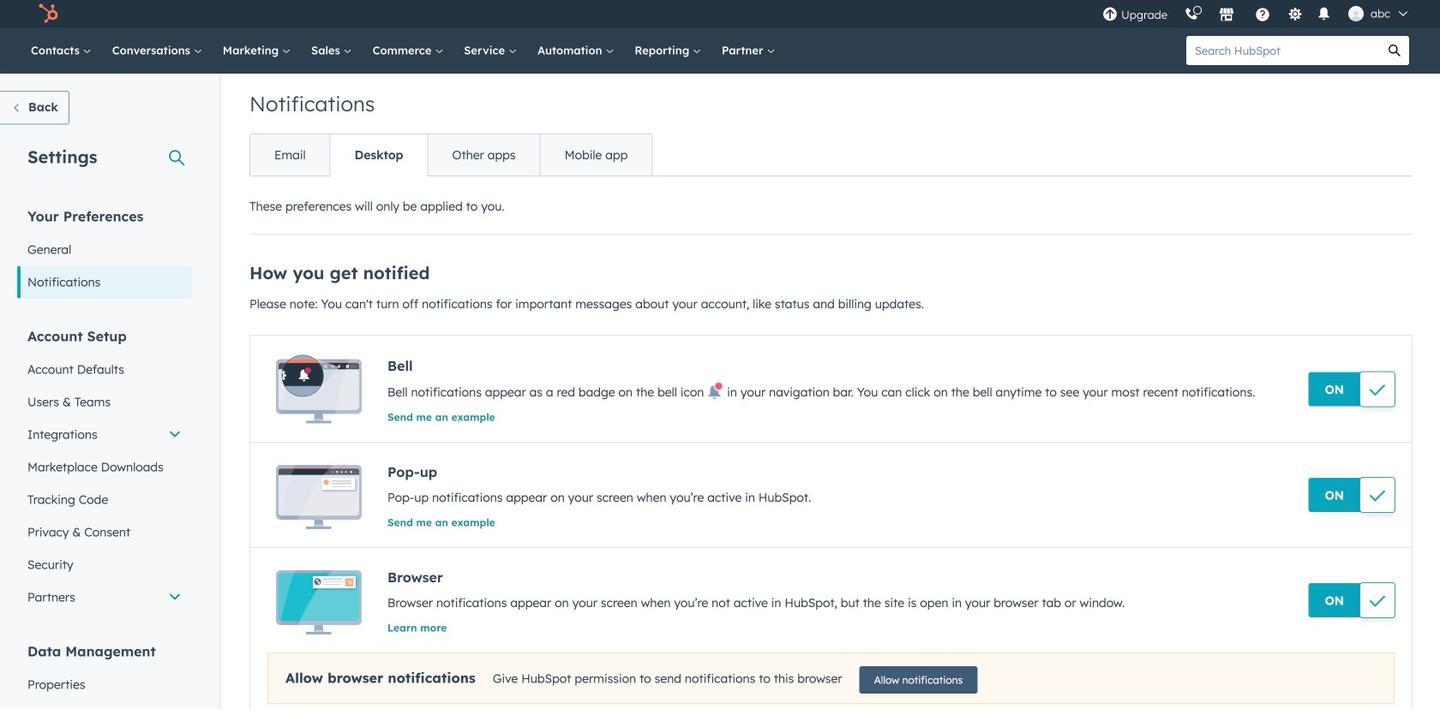 Task type: describe. For each thing, give the bounding box(es) containing it.
marketplaces image
[[1219, 8, 1234, 23]]

Search HubSpot search field
[[1186, 36, 1380, 65]]

your preferences element
[[17, 207, 192, 299]]

account setup element
[[17, 327, 192, 614]]

data management element
[[17, 642, 192, 710]]

garebear orlando image
[[1348, 6, 1364, 21]]



Task type: vqa. For each thing, say whether or not it's contained in the screenshot.
fifth "Last" from the top of the page
no



Task type: locate. For each thing, give the bounding box(es) containing it.
menu
[[1094, 0, 1419, 27]]

navigation
[[249, 134, 653, 177]]



